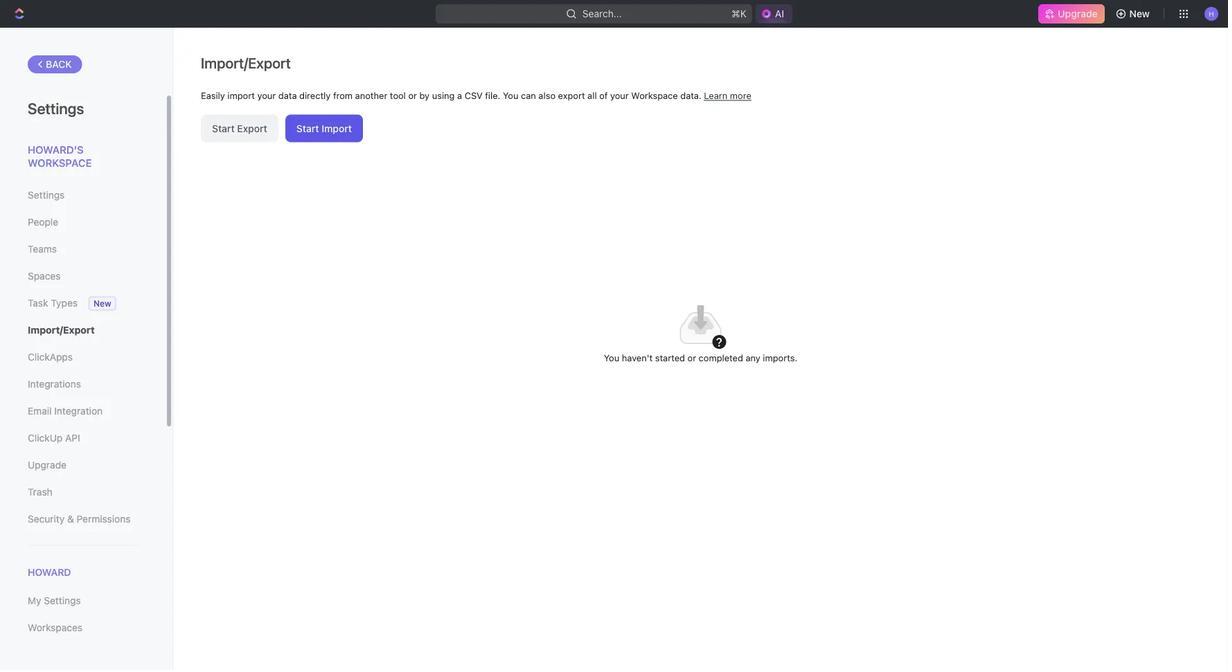 Task type: vqa. For each thing, say whether or not it's contained in the screenshot.
App to the middle
no



Task type: locate. For each thing, give the bounding box(es) containing it.
1 vertical spatial upgrade
[[28, 460, 67, 471]]

directly
[[299, 90, 331, 100]]

security & permissions link
[[28, 508, 138, 532]]

workspace
[[632, 90, 678, 100], [28, 157, 92, 169]]

1 horizontal spatial your
[[611, 90, 629, 100]]

start export button
[[201, 115, 279, 142]]

new inside button
[[1130, 8, 1150, 19]]

0 vertical spatial you
[[503, 90, 519, 100]]

0 horizontal spatial your
[[257, 90, 276, 100]]

upgrade down "clickup"
[[28, 460, 67, 471]]

0 horizontal spatial new
[[94, 299, 111, 309]]

settings
[[28, 99, 84, 117], [28, 190, 65, 201], [44, 596, 81, 607]]

clickup api link
[[28, 427, 138, 450]]

import/export
[[201, 54, 291, 71], [28, 325, 95, 336]]

0 vertical spatial import/export
[[201, 54, 291, 71]]

your right of
[[611, 90, 629, 100]]

1 your from the left
[[257, 90, 276, 100]]

import/export up import
[[201, 54, 291, 71]]

import/export inside import/export link
[[28, 325, 95, 336]]

upgrade
[[1059, 8, 1098, 19], [28, 460, 67, 471]]

start left import
[[297, 123, 319, 134]]

email integration link
[[28, 400, 138, 423]]

howard's
[[28, 143, 84, 156]]

email
[[28, 406, 52, 417]]

start for start export
[[212, 123, 235, 134]]

0 vertical spatial or
[[409, 90, 417, 100]]

howard's workspace
[[28, 143, 92, 169]]

1 vertical spatial import/export
[[28, 325, 95, 336]]

upgrade link left the new button
[[1039, 4, 1105, 24]]

integration
[[54, 406, 103, 417]]

1 horizontal spatial upgrade link
[[1039, 4, 1105, 24]]

h button
[[1201, 3, 1223, 25]]

1 start from the left
[[212, 123, 235, 134]]

can
[[521, 90, 536, 100]]

workspace inside settings "element"
[[28, 157, 92, 169]]

0 horizontal spatial workspace
[[28, 157, 92, 169]]

export
[[558, 90, 585, 100]]

howard
[[28, 567, 71, 579]]

upgrade left the new button
[[1059, 8, 1098, 19]]

2 start from the left
[[297, 123, 319, 134]]

2 vertical spatial settings
[[44, 596, 81, 607]]

you left can
[[503, 90, 519, 100]]

0 horizontal spatial you
[[503, 90, 519, 100]]

0 horizontal spatial import/export
[[28, 325, 95, 336]]

or right started
[[688, 353, 697, 364]]

1 vertical spatial new
[[94, 299, 111, 309]]

of
[[600, 90, 608, 100]]

settings up the howard's
[[28, 99, 84, 117]]

upgrade link down clickup api link
[[28, 454, 138, 478]]

file.
[[485, 90, 501, 100]]

1 horizontal spatial start
[[297, 123, 319, 134]]

settings right my
[[44, 596, 81, 607]]

start left export
[[212, 123, 235, 134]]

security
[[28, 514, 65, 525]]

completed
[[699, 353, 744, 364]]

haven't
[[622, 353, 653, 364]]

1 vertical spatial or
[[688, 353, 697, 364]]

settings link
[[28, 184, 138, 207]]

search...
[[583, 8, 622, 19]]

easily import your data directly from another tool or by using a csv file. you can also export all of your workspace data. learn more
[[201, 90, 752, 100]]

0 horizontal spatial upgrade link
[[28, 454, 138, 478]]

0 vertical spatial upgrade
[[1059, 8, 1098, 19]]

1 horizontal spatial import/export
[[201, 54, 291, 71]]

teams link
[[28, 238, 138, 261]]

1 horizontal spatial new
[[1130, 8, 1150, 19]]

ai button
[[756, 4, 793, 24]]

integrations link
[[28, 373, 138, 396]]

your
[[257, 90, 276, 100], [611, 90, 629, 100]]

data.
[[681, 90, 702, 100]]

clickapps link
[[28, 346, 138, 369]]

start export
[[212, 123, 267, 134]]

or left by
[[409, 90, 417, 100]]

you left haven't
[[604, 353, 620, 364]]

workspace left data.
[[632, 90, 678, 100]]

settings up people
[[28, 190, 65, 201]]

workspace down the howard's
[[28, 157, 92, 169]]

my settings link
[[28, 590, 138, 614]]

1 vertical spatial workspace
[[28, 157, 92, 169]]

new button
[[1111, 3, 1159, 25]]

csv
[[465, 90, 483, 100]]

1 horizontal spatial workspace
[[632, 90, 678, 100]]

your left "data"
[[257, 90, 276, 100]]

from
[[333, 90, 353, 100]]

start
[[212, 123, 235, 134], [297, 123, 319, 134]]

start for start import
[[297, 123, 319, 134]]

0 horizontal spatial start
[[212, 123, 235, 134]]

0 horizontal spatial upgrade
[[28, 460, 67, 471]]

or
[[409, 90, 417, 100], [688, 353, 697, 364]]

import/export down types
[[28, 325, 95, 336]]

you
[[503, 90, 519, 100], [604, 353, 620, 364]]

new
[[1130, 8, 1150, 19], [94, 299, 111, 309]]

&
[[67, 514, 74, 525]]

workspaces
[[28, 623, 83, 634]]

import
[[228, 90, 255, 100]]

1 vertical spatial you
[[604, 353, 620, 364]]

upgrade link
[[1039, 4, 1105, 24], [28, 454, 138, 478]]

permissions
[[77, 514, 131, 525]]

import/export link
[[28, 319, 138, 342]]

trash link
[[28, 481, 138, 505]]

back link
[[28, 55, 82, 73]]

task types
[[28, 298, 78, 309]]

0 vertical spatial upgrade link
[[1039, 4, 1105, 24]]

people link
[[28, 211, 138, 234]]

0 vertical spatial new
[[1130, 8, 1150, 19]]

my
[[28, 596, 41, 607]]



Task type: describe. For each thing, give the bounding box(es) containing it.
2 your from the left
[[611, 90, 629, 100]]

spaces link
[[28, 265, 138, 288]]

more
[[730, 90, 752, 100]]

email integration
[[28, 406, 103, 417]]

my settings
[[28, 596, 81, 607]]

data
[[278, 90, 297, 100]]

teams
[[28, 244, 57, 255]]

you haven't started or completed any imports.
[[604, 353, 798, 364]]

clickup
[[28, 433, 63, 444]]

using
[[432, 90, 455, 100]]

types
[[51, 298, 78, 309]]

trash
[[28, 487, 52, 498]]

0 vertical spatial settings
[[28, 99, 84, 117]]

learn
[[704, 90, 728, 100]]

task
[[28, 298, 48, 309]]

back
[[46, 59, 72, 70]]

started
[[655, 353, 685, 364]]

1 horizontal spatial upgrade
[[1059, 8, 1098, 19]]

settings element
[[0, 28, 173, 671]]

integrations
[[28, 379, 81, 390]]

upgrade inside settings "element"
[[28, 460, 67, 471]]

people
[[28, 217, 58, 228]]

security & permissions
[[28, 514, 131, 525]]

1 horizontal spatial or
[[688, 353, 697, 364]]

tool
[[390, 90, 406, 100]]

clickup api
[[28, 433, 80, 444]]

easily
[[201, 90, 225, 100]]

ai
[[775, 8, 785, 19]]

1 horizontal spatial you
[[604, 353, 620, 364]]

no data image
[[673, 297, 729, 353]]

spaces
[[28, 271, 61, 282]]

new inside settings "element"
[[94, 299, 111, 309]]

clickapps
[[28, 352, 73, 363]]

0 horizontal spatial or
[[409, 90, 417, 100]]

also
[[539, 90, 556, 100]]

imports.
[[763, 353, 798, 364]]

learn more link
[[704, 90, 752, 100]]

any
[[746, 353, 761, 364]]

a
[[457, 90, 462, 100]]

by
[[420, 90, 430, 100]]

all
[[588, 90, 597, 100]]

1 vertical spatial settings
[[28, 190, 65, 201]]

start import
[[297, 123, 352, 134]]

api
[[65, 433, 80, 444]]

export
[[237, 123, 267, 134]]

0 vertical spatial workspace
[[632, 90, 678, 100]]

h
[[1210, 10, 1215, 18]]

1 vertical spatial upgrade link
[[28, 454, 138, 478]]

another
[[355, 90, 388, 100]]

workspaces link
[[28, 617, 138, 641]]

start import button
[[285, 115, 363, 142]]

import
[[322, 123, 352, 134]]

⌘k
[[732, 8, 747, 19]]



